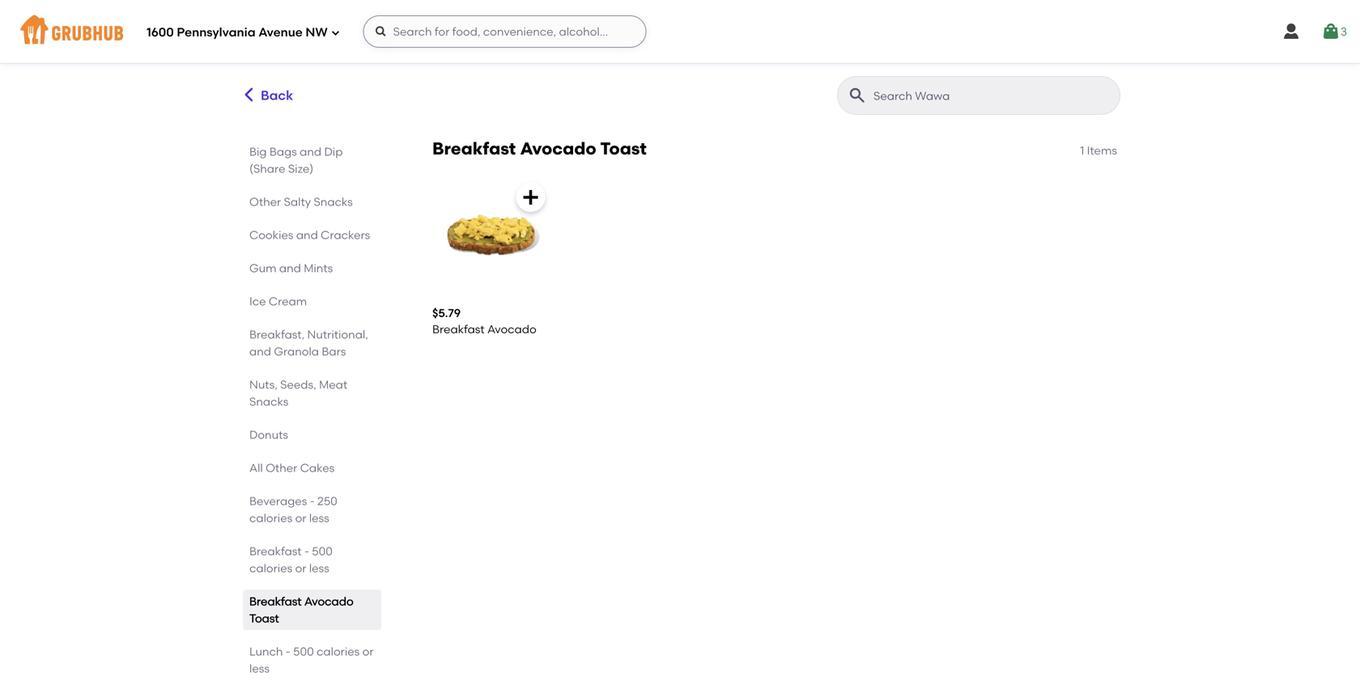 Task type: vqa. For each thing, say whether or not it's contained in the screenshot.
$3.69
no



Task type: describe. For each thing, give the bounding box(es) containing it.
crackers
[[321, 228, 370, 242]]

0 vertical spatial avocado
[[520, 138, 597, 159]]

big bags and dip (share size) tab
[[249, 143, 375, 177]]

less for breakfast - 500 calories or less
[[309, 562, 329, 576]]

toast inside breakfast avocado toast
[[249, 612, 279, 626]]

gum and mints tab
[[249, 260, 375, 277]]

lunch - 500 calories or less tab
[[249, 644, 375, 678]]

cookies and crackers tab
[[249, 227, 375, 244]]

or for beverages - 250 calories or less
[[295, 512, 306, 526]]

breakfast, nutritional, and granola bars
[[249, 328, 368, 359]]

magnifying glass icon image
[[848, 86, 867, 105]]

0 vertical spatial breakfast avocado toast
[[432, 138, 647, 159]]

$5.79 breakfast avocado
[[432, 307, 537, 337]]

breakfast - 500 calories or less
[[249, 545, 333, 576]]

less for lunch - 500 calories or less
[[249, 662, 270, 676]]

size)
[[288, 162, 314, 176]]

and inside breakfast, nutritional, and granola bars
[[249, 345, 271, 359]]

3
[[1341, 25, 1348, 38]]

breakfast, nutritional, and granola bars tab
[[249, 326, 375, 360]]

all
[[249, 462, 263, 475]]

- for lunch
[[286, 645, 291, 659]]

breakfast avocado toast tab
[[249, 594, 375, 628]]

all other cakes
[[249, 462, 335, 475]]

ice cream tab
[[249, 293, 375, 310]]

donuts tab
[[249, 427, 375, 444]]

meat
[[319, 378, 348, 392]]

mints
[[304, 262, 333, 275]]

lunch - 500 calories or less
[[249, 645, 374, 676]]

avocado inside breakfast avocado toast
[[304, 595, 354, 609]]

1 items
[[1080, 144, 1118, 158]]

1600
[[147, 25, 174, 40]]

breakfast inside breakfast - 500 calories or less
[[249, 545, 302, 559]]

Search for food, convenience, alcohol... search field
[[363, 15, 647, 48]]

1600 pennsylvania avenue nw
[[147, 25, 328, 40]]

$5.79
[[432, 307, 461, 320]]

nutritional,
[[307, 328, 368, 342]]

dip
[[324, 145, 343, 159]]

calories for lunch - 500 calories or less
[[317, 645, 360, 659]]

bags
[[270, 145, 297, 159]]

other inside tab
[[266, 462, 297, 475]]

breakfast,
[[249, 328, 305, 342]]

Search Wawa search field
[[872, 88, 1115, 104]]

donuts
[[249, 428, 288, 442]]

breakfast inside $5.79 breakfast avocado
[[432, 323, 485, 337]]

nuts, seeds, meat snacks
[[249, 378, 348, 409]]

lunch
[[249, 645, 283, 659]]

calories for beverages - 250 calories or less
[[249, 512, 293, 526]]

or for lunch - 500 calories or less
[[363, 645, 374, 659]]

snacks inside "nuts, seeds, meat snacks"
[[249, 395, 289, 409]]

all other cakes tab
[[249, 460, 375, 477]]

or for breakfast - 500 calories or less
[[295, 562, 306, 576]]

and inside tab
[[296, 228, 318, 242]]

other salty snacks
[[249, 195, 353, 209]]

500 for breakfast
[[312, 545, 333, 559]]



Task type: locate. For each thing, give the bounding box(es) containing it.
0 vertical spatial or
[[295, 512, 306, 526]]

250
[[317, 495, 338, 509]]

snacks up crackers
[[314, 195, 353, 209]]

cream
[[269, 295, 307, 309]]

0 vertical spatial calories
[[249, 512, 293, 526]]

0 horizontal spatial toast
[[249, 612, 279, 626]]

breakfast inside breakfast avocado toast
[[249, 595, 302, 609]]

gum and mints
[[249, 262, 333, 275]]

- inside beverages - 250 calories or less
[[310, 495, 315, 509]]

big
[[249, 145, 267, 159]]

less inside lunch - 500 calories or less
[[249, 662, 270, 676]]

big bags and dip (share size)
[[249, 145, 343, 176]]

2 horizontal spatial -
[[310, 495, 315, 509]]

and inside "big bags and dip (share size)"
[[300, 145, 322, 159]]

0 vertical spatial toast
[[600, 138, 647, 159]]

1 vertical spatial calories
[[249, 562, 293, 576]]

1 vertical spatial avocado
[[487, 323, 537, 337]]

beverages - 250 calories or less
[[249, 495, 338, 526]]

nuts,
[[249, 378, 278, 392]]

0 vertical spatial -
[[310, 495, 315, 509]]

calories
[[249, 512, 293, 526], [249, 562, 293, 576], [317, 645, 360, 659]]

salty
[[284, 195, 311, 209]]

1 horizontal spatial -
[[304, 545, 309, 559]]

breakfast avocado toast
[[432, 138, 647, 159], [249, 595, 354, 626]]

- for breakfast
[[304, 545, 309, 559]]

calories down beverages
[[249, 512, 293, 526]]

calories for breakfast - 500 calories or less
[[249, 562, 293, 576]]

2 vertical spatial avocado
[[304, 595, 354, 609]]

1 vertical spatial breakfast avocado toast
[[249, 595, 354, 626]]

granola
[[274, 345, 319, 359]]

500 for lunch
[[293, 645, 314, 659]]

calories inside beverages - 250 calories or less
[[249, 512, 293, 526]]

- for beverages
[[310, 495, 315, 509]]

and
[[300, 145, 322, 159], [296, 228, 318, 242], [279, 262, 301, 275], [249, 345, 271, 359]]

nw
[[306, 25, 328, 40]]

items
[[1087, 144, 1118, 158]]

back button
[[240, 76, 294, 115]]

1
[[1080, 144, 1085, 158]]

snacks inside "other salty snacks" tab
[[314, 195, 353, 209]]

less
[[309, 512, 329, 526], [309, 562, 329, 576], [249, 662, 270, 676]]

0 vertical spatial less
[[309, 512, 329, 526]]

500 inside lunch - 500 calories or less
[[293, 645, 314, 659]]

main navigation navigation
[[0, 0, 1361, 63]]

ice
[[249, 295, 266, 309]]

less inside breakfast - 500 calories or less
[[309, 562, 329, 576]]

less up breakfast avocado toast tab
[[309, 562, 329, 576]]

svg image
[[1322, 22, 1341, 41]]

cookies
[[249, 228, 294, 242]]

cakes
[[300, 462, 335, 475]]

other
[[249, 195, 281, 209], [266, 462, 297, 475]]

ice cream
[[249, 295, 307, 309]]

other left the 'salty'
[[249, 195, 281, 209]]

(share
[[249, 162, 285, 176]]

less inside beverages - 250 calories or less
[[309, 512, 329, 526]]

calories inside lunch - 500 calories or less
[[317, 645, 360, 659]]

0 horizontal spatial -
[[286, 645, 291, 659]]

- inside lunch - 500 calories or less
[[286, 645, 291, 659]]

or down beverages
[[295, 512, 306, 526]]

1 vertical spatial less
[[309, 562, 329, 576]]

or up breakfast avocado toast tab
[[295, 562, 306, 576]]

avocado inside $5.79 breakfast avocado
[[487, 323, 537, 337]]

seeds,
[[280, 378, 316, 392]]

svg image
[[1282, 22, 1301, 41], [375, 25, 388, 38], [331, 28, 341, 38], [521, 188, 541, 207]]

gum
[[249, 262, 277, 275]]

beverages - 250 calories or less tab
[[249, 493, 375, 527]]

breakfast avocado toast inside tab
[[249, 595, 354, 626]]

nuts, seeds, meat snacks tab
[[249, 377, 375, 411]]

2 vertical spatial less
[[249, 662, 270, 676]]

1 horizontal spatial breakfast avocado toast
[[432, 138, 647, 159]]

back
[[261, 88, 293, 103]]

beverages
[[249, 495, 307, 509]]

- right lunch
[[286, 645, 291, 659]]

1 vertical spatial 500
[[293, 645, 314, 659]]

breakfast - 500 calories or less tab
[[249, 543, 375, 577]]

other salty snacks tab
[[249, 194, 375, 211]]

other inside tab
[[249, 195, 281, 209]]

or
[[295, 512, 306, 526], [295, 562, 306, 576], [363, 645, 374, 659]]

calories inside breakfast - 500 calories or less
[[249, 562, 293, 576]]

less for beverages - 250 calories or less
[[309, 512, 329, 526]]

caret left icon image
[[241, 86, 258, 103]]

0 horizontal spatial breakfast avocado toast
[[249, 595, 354, 626]]

2 vertical spatial calories
[[317, 645, 360, 659]]

avocado
[[520, 138, 597, 159], [487, 323, 537, 337], [304, 595, 354, 609]]

less down lunch
[[249, 662, 270, 676]]

0 horizontal spatial snacks
[[249, 395, 289, 409]]

0 vertical spatial 500
[[312, 545, 333, 559]]

3 button
[[1322, 17, 1348, 46]]

and up size)
[[300, 145, 322, 159]]

pennsylvania
[[177, 25, 256, 40]]

calories down breakfast avocado toast tab
[[317, 645, 360, 659]]

2 vertical spatial -
[[286, 645, 291, 659]]

1 vertical spatial -
[[304, 545, 309, 559]]

1 vertical spatial snacks
[[249, 395, 289, 409]]

- inside breakfast - 500 calories or less
[[304, 545, 309, 559]]

0 vertical spatial other
[[249, 195, 281, 209]]

or inside beverages - 250 calories or less
[[295, 512, 306, 526]]

breakfast avocado image
[[432, 177, 552, 296]]

1 vertical spatial or
[[295, 562, 306, 576]]

breakfast
[[432, 138, 516, 159], [432, 323, 485, 337], [249, 545, 302, 559], [249, 595, 302, 609]]

and down "other salty snacks" tab
[[296, 228, 318, 242]]

or inside lunch - 500 calories or less
[[363, 645, 374, 659]]

and down breakfast,
[[249, 345, 271, 359]]

calories up breakfast avocado toast tab
[[249, 562, 293, 576]]

- left 250
[[310, 495, 315, 509]]

500 right lunch
[[293, 645, 314, 659]]

and right gum
[[279, 262, 301, 275]]

500 down beverages - 250 calories or less tab
[[312, 545, 333, 559]]

1 vertical spatial other
[[266, 462, 297, 475]]

snacks
[[314, 195, 353, 209], [249, 395, 289, 409]]

1 horizontal spatial toast
[[600, 138, 647, 159]]

or inside breakfast - 500 calories or less
[[295, 562, 306, 576]]

1 horizontal spatial snacks
[[314, 195, 353, 209]]

other right all
[[266, 462, 297, 475]]

500
[[312, 545, 333, 559], [293, 645, 314, 659]]

2 vertical spatial or
[[363, 645, 374, 659]]

500 inside breakfast - 500 calories or less
[[312, 545, 333, 559]]

0 vertical spatial snacks
[[314, 195, 353, 209]]

avenue
[[259, 25, 303, 40]]

-
[[310, 495, 315, 509], [304, 545, 309, 559], [286, 645, 291, 659]]

1 vertical spatial toast
[[249, 612, 279, 626]]

cookies and crackers
[[249, 228, 370, 242]]

- down beverages - 250 calories or less tab
[[304, 545, 309, 559]]

toast
[[600, 138, 647, 159], [249, 612, 279, 626]]

or down breakfast avocado toast tab
[[363, 645, 374, 659]]

less down 250
[[309, 512, 329, 526]]

snacks down nuts,
[[249, 395, 289, 409]]

bars
[[322, 345, 346, 359]]



